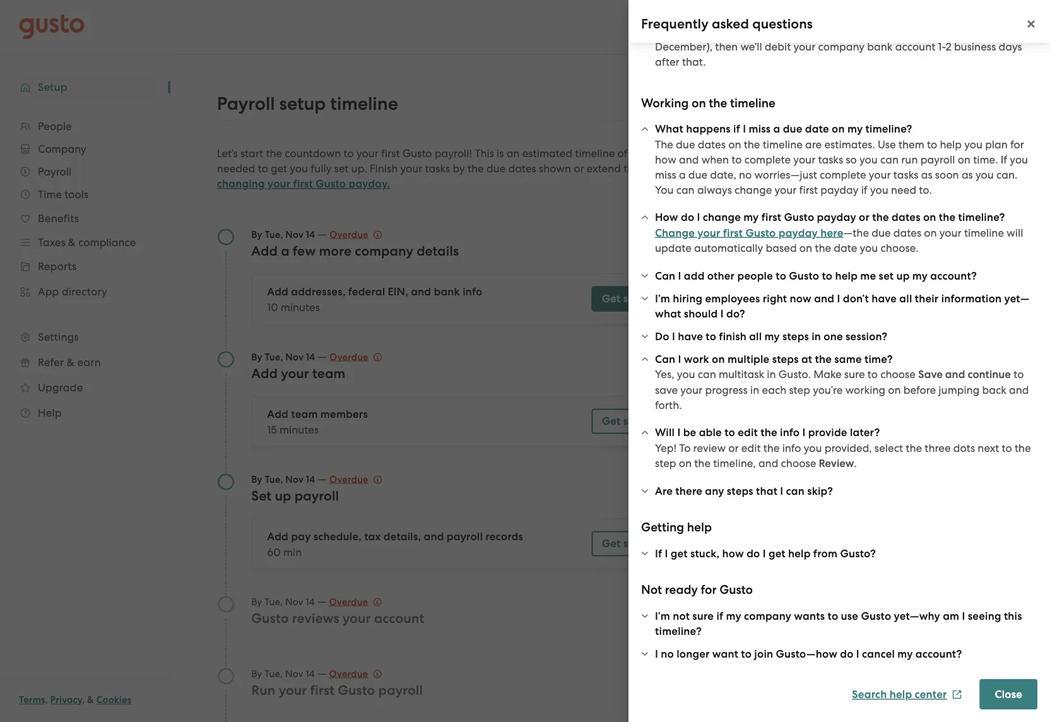 Task type: locate. For each thing, give the bounding box(es) containing it.
0 vertical spatial i'm
[[655, 292, 670, 305]]

4 14 from the top
[[306, 596, 315, 607]]

1 by from the left
[[453, 162, 465, 175]]

in down multitask on the bottom of page
[[751, 384, 760, 396]]

14 for your
[[306, 596, 315, 607]]

all left their
[[900, 292, 913, 305]]

3 get from the top
[[602, 537, 621, 550]]

nov up reviews
[[285, 596, 303, 607]]

0 horizontal spatial up
[[275, 488, 291, 504]]

1 14 from the top
[[306, 229, 315, 240]]

0 horizontal spatial an
[[507, 147, 520, 160]]

use
[[878, 138, 896, 151]]

up
[[821, 213, 834, 225], [897, 269, 910, 282], [275, 488, 291, 504]]

1 you from the top
[[655, 0, 674, 7]]

by tue, nov 14 — up reviews
[[251, 595, 329, 608]]

3 started from the top
[[624, 537, 661, 550]]

the inside the due dates on the timeline are estimates. use them to help you plan for how and when to complete your tasks so you can run payroll on time. if you miss a due date, no worries—just complete your tasks as soon as you can. you can always change your first payday if you need to.
[[744, 138, 760, 151]]

for down 'previous'
[[916, 25, 930, 38]]

to save your progress in each step you're working on before jumping back and forth.
[[655, 368, 1029, 411]]

info inside add addresses, federal ein, and bank info 10 minutes
[[463, 285, 483, 298]]

payroll. up 'previous'
[[903, 0, 941, 7]]

1 vertical spatial them
[[624, 162, 650, 175]]

first up automatically
[[723, 226, 743, 239]]

step down gusto. at the bottom right of the page
[[789, 384, 811, 396]]

upgrade link
[[13, 376, 158, 399]]

overdue for first
[[329, 668, 368, 680]]

1 vertical spatial edit
[[742, 442, 761, 454]]

timeline inside let's start the countdown to your first gusto payroll! this is an estimated                     timeline of what's needed to get you fully set up.
[[575, 147, 615, 160]]

0 vertical spatial all
[[900, 292, 913, 305]]

1 vertical spatial minutes
[[280, 423, 319, 436]]

how down the
[[655, 153, 677, 166]]

able
[[699, 426, 722, 439]]

i right happens
[[743, 122, 746, 135]]

overdue up set up payroll
[[330, 474, 369, 485]]

receive up "december),"
[[683, 25, 719, 38]]

payroll. inside download our handy checklist of everything you'll need to get set up for your first payroll.
[[899, 213, 936, 225]]

1 horizontal spatial run
[[902, 153, 918, 166]]

forth.
[[655, 399, 682, 411]]

nov
[[286, 229, 304, 240], [286, 351, 304, 363], [286, 474, 304, 485], [285, 596, 303, 607], [285, 668, 303, 679]]

3 get started button from the top
[[592, 531, 671, 557]]

each down gusto. at the bottom right of the page
[[762, 384, 787, 396]]

1 vertical spatial choose
[[781, 457, 817, 469]]

1 horizontal spatial invoice
[[737, 25, 772, 38]]

no left the longer
[[661, 647, 674, 660]]

benefits link
[[13, 207, 158, 230]]

2 vertical spatial get started button
[[592, 531, 671, 557]]

if inside the due dates on the timeline are estimates. use them to help you plan for how and when to complete your tasks so you can run payroll on time. if you miss a due date, no worries—just complete your tasks as soon as you can. you can always change your first payday if you need to.
[[1001, 153, 1008, 166]]

2 tue, from the top
[[265, 351, 283, 363]]

1 vertical spatial at
[[774, 25, 785, 38]]

5 14 from the top
[[306, 668, 315, 679]]

you inside 'you won't be charged until after you run your first payroll. you'll receive a gusto invoice at the beginning of each month for the previous month (i.e., you'll receive an invoice at the beginning of january for the month of december), then we'll debit your company bank account 1-2 business days after that.'
[[655, 0, 674, 7]]

if inside the due dates on the timeline are estimates. use them to help you plan for how and when to complete your tasks so you can run payroll on time. if you miss a due date, no worries—just complete your tasks as soon as you can. you can always change your first payday if you need to.
[[862, 183, 868, 196]]

get started for payroll
[[602, 537, 661, 550]]

up for for
[[821, 213, 834, 225]]

how do i change my first gusto payday or the dates on the timeline?
[[655, 211, 1006, 224]]

in inside to save your progress in each step you're working on before jumping back and forth.
[[751, 384, 760, 396]]

and right ein,
[[411, 285, 431, 298]]

1 vertical spatial miss
[[655, 168, 677, 181]]

0 horizontal spatial what
[[655, 122, 684, 135]]

step down yep!
[[655, 457, 677, 469]]

0 horizontal spatial ready
[[665, 583, 698, 597]]

for right plan
[[1011, 138, 1025, 151]]

timeline left the "will"
[[965, 226, 1005, 239]]

by for gusto reviews your account
[[251, 596, 262, 607]]

1 horizontal spatial receive
[[972, 0, 1007, 7]]

earn
[[77, 356, 101, 369]]

my up their
[[913, 269, 928, 282]]

payday up 'based'
[[779, 226, 818, 239]]

ein,
[[388, 285, 408, 298]]

i'm inside i'm hiring employees right now and i don't have all their information yet— what should i do?
[[655, 292, 670, 305]]

circle blank image for run your first gusto payroll
[[217, 668, 235, 685]]

2 by tue, nov 14 — from the top
[[251, 350, 330, 363]]

review
[[694, 442, 726, 454]]

3 get started from the top
[[602, 537, 661, 550]]

download for download checklist
[[836, 233, 889, 246]]

minutes
[[281, 301, 320, 313], [280, 423, 319, 436]]

0 horizontal spatial them
[[624, 162, 650, 175]]

what for what happens if i miss a due date on my timeline?
[[655, 122, 684, 135]]

2 get started button from the top
[[592, 409, 671, 434]]

1 vertical spatial do
[[747, 547, 760, 560]]

need inside the due dates on the timeline are estimates. use them to help you plan for how and when to complete your tasks so you can run payroll on time. if you miss a due date, no worries—just complete your tasks as soon as you can. you can always change your first payday if you need to.
[[891, 183, 917, 196]]

set down time.
[[965, 198, 979, 210]]

need inside download our handy checklist of everything you'll need to get set up for your first payroll.
[[905, 198, 930, 210]]

first inside download our handy checklist of everything you'll need to get set up for your first payroll.
[[878, 213, 896, 225]]

2 i'm from the top
[[655, 610, 670, 623]]

sure right not
[[693, 610, 714, 623]]

the
[[655, 138, 674, 151]]

4 by from the top
[[251, 596, 262, 607]]

& left cookies button
[[87, 694, 94, 706]]

first down fully
[[293, 177, 313, 190]]

payday up the everything
[[821, 183, 859, 196]]

0 vertical spatial sure
[[845, 368, 865, 381]]

by tue, nov 14 — for team
[[251, 350, 330, 363]]

your
[[857, 0, 879, 7], [794, 40, 816, 53], [357, 147, 379, 160], [794, 153, 816, 166], [401, 162, 423, 175], [869, 168, 891, 181], [268, 177, 291, 190], [775, 183, 797, 196], [853, 213, 875, 225], [698, 226, 721, 239], [940, 226, 962, 239], [281, 366, 309, 381], [681, 384, 703, 396], [343, 611, 371, 626], [279, 682, 307, 698]]

account menu element
[[807, 0, 1032, 54]]

skip?
[[808, 485, 833, 498]]

1 vertical spatial run
[[902, 153, 918, 166]]

change inside the due dates on the timeline are estimates. use them to help you plan for how and when to complete your tasks so you can run payroll on time. if you miss a due date, no worries—just complete your tasks as soon as you can. you can always change your first payday if you need to.
[[735, 183, 772, 196]]

want
[[713, 647, 739, 660]]

0 horizontal spatial set
[[334, 162, 349, 175]]

minutes down addresses,
[[281, 301, 320, 313]]

i'm inside i'm not sure if my company wants to use gusto yet—why am i seeing this timeline?
[[655, 610, 670, 623]]

0 vertical spatial if
[[1001, 153, 1008, 166]]

countdown
[[285, 147, 341, 160]]

0 horizontal spatial if
[[655, 547, 663, 560]]

you right the until
[[817, 0, 836, 7]]

nov for your
[[285, 596, 303, 607]]

1 horizontal spatial be
[[706, 0, 719, 7]]

the up happens
[[709, 96, 728, 110]]

an inside 'you won't be charged until after you run your first payroll. you'll receive a gusto invoice at the beginning of each month for the previous month (i.e., you'll receive an invoice at the beginning of january for the month of december), then we'll debit your company bank account 1-2 business days after that.'
[[721, 25, 734, 38]]

overdue button up run your first gusto payroll
[[329, 666, 382, 682]]

get started button up "do"
[[592, 286, 671, 312]]

dates up when
[[698, 138, 726, 151]]

january
[[872, 25, 914, 38]]

i'm
[[655, 292, 670, 305], [655, 610, 670, 623]]

schedule,
[[314, 530, 362, 543]]

0 vertical spatial run
[[838, 0, 855, 7]]

timeline? inside i'm not sure if my company wants to use gusto yet—why am i seeing this timeline?
[[655, 625, 702, 638]]

1 horizontal spatial sure
[[845, 368, 865, 381]]

0 vertical spatial steps
[[783, 330, 809, 343]]

overdue up gusto reviews your account
[[329, 596, 368, 608]]

info inside yep! to review or edit the info you provided, select the three dots next to the step on the timeline, and choose
[[783, 442, 802, 454]]

them inside 'finish your tasks by the due dates shown or extend them by changing your first gusto payday.'
[[624, 162, 650, 175]]

1 horizontal spatial &
[[87, 694, 94, 706]]

1 , from the left
[[45, 694, 48, 706]]

get started button for add your team
[[592, 409, 671, 434]]

to left use
[[828, 610, 839, 623]]

not
[[673, 610, 690, 623]]

home image
[[19, 14, 85, 39]]

you up can.
[[1010, 153, 1029, 166]]

a up (i.e.,
[[1010, 0, 1016, 7]]

in for save
[[767, 368, 776, 381]]

get up changing your first gusto payday. button
[[271, 162, 287, 175]]

be for i
[[684, 426, 697, 439]]

when
[[702, 153, 729, 166]]

in left one
[[812, 330, 821, 343]]

your up our
[[869, 168, 891, 181]]

1 i'm from the top
[[655, 292, 670, 305]]

extend
[[587, 162, 621, 175]]

1 horizontal spatial in
[[767, 368, 776, 381]]

refer
[[38, 356, 64, 369]]

minutes inside add addresses, federal ein, and bank info 10 minutes
[[281, 301, 320, 313]]

you won't be charged until after you run your first payroll. you'll receive a gusto invoice at the beginning of each month for the previous month (i.e., you'll receive an invoice at the beginning of january for the month of december), then we'll debit your company bank account 1-2 business days after that.
[[655, 0, 1023, 68]]

you're
[[813, 384, 843, 396]]

2 14 from the top
[[306, 351, 315, 363]]

by tue, nov 14 — for first
[[251, 667, 329, 680]]

edit inside yep! to review or edit the info you provided, select the three dots next to the step on the timeline, and choose
[[742, 442, 761, 454]]

and inside yep! to review or edit the info you provided, select the three dots next to the step on the timeline, and choose
[[759, 457, 779, 469]]

payroll setup timeline
[[217, 93, 398, 114]]

up inside frequently asked questions dialog
[[897, 269, 910, 282]]

records
[[486, 530, 523, 543]]

0 vertical spatial invoice
[[688, 10, 722, 22]]

1 vertical spatial i'm
[[655, 610, 670, 623]]

choose inside yep! to review or edit the info you provided, select the three dots next to the step on the timeline, and choose
[[781, 457, 817, 469]]

review
[[819, 457, 855, 470]]

on up when
[[729, 138, 742, 151]]

your up add team members 15 minutes
[[281, 366, 309, 381]]

of inside download our handy checklist of everything you'll need to get set up for your first payroll.
[[974, 182, 984, 195]]

or inside 'finish your tasks by the due dates shown or extend them by changing your first gusto payday.'
[[574, 162, 584, 175]]

of
[[810, 10, 820, 22], [860, 25, 870, 38], [987, 25, 997, 38], [618, 147, 628, 160], [974, 182, 984, 195]]

timeline? down not
[[655, 625, 702, 638]]

sure inside i'm not sure if my company wants to use gusto yet—why am i seeing this timeline?
[[693, 610, 714, 623]]

2 get started from the top
[[602, 415, 661, 428]]

them
[[899, 138, 925, 151], [624, 162, 650, 175]]

do i have to finish all my steps in one session?
[[655, 330, 888, 343]]

0 vertical spatial date
[[806, 122, 830, 135]]

1 horizontal spatial an
[[721, 25, 734, 38]]

2 get from the top
[[602, 415, 621, 428]]

i left add
[[678, 269, 682, 282]]

download inside download our handy checklist of everything you'll need to get set up for your first payroll.
[[821, 182, 873, 195]]

gusto?
[[841, 547, 876, 560]]

add
[[684, 269, 705, 282]]

set left up. at the left
[[334, 162, 349, 175]]

dates inside 'finish your tasks by the due dates shown or extend them by changing your first gusto payday.'
[[509, 162, 537, 175]]

get inside let's start the countdown to your first gusto payroll! this is an estimated                     timeline of what's needed to get you fully set up.
[[271, 162, 287, 175]]

or for payday
[[859, 211, 870, 224]]

previous
[[921, 10, 963, 22]]

should
[[684, 307, 718, 320]]

, left privacy
[[45, 694, 48, 706]]

estimates.
[[825, 138, 876, 151]]

2 can from the top
[[655, 353, 676, 366]]

1 by from the top
[[251, 229, 262, 240]]

started down forth.
[[624, 415, 661, 428]]

2 circle blank image from the top
[[217, 668, 235, 685]]

2 by from the top
[[251, 351, 262, 363]]

bank
[[868, 40, 893, 53], [434, 285, 460, 298]]

timeline? up use
[[866, 122, 913, 135]]

have for do i have to finish all my steps in one session?
[[678, 330, 703, 343]]

on
[[692, 96, 706, 110], [832, 122, 845, 135], [729, 138, 742, 151], [958, 153, 971, 166], [924, 211, 937, 224], [924, 226, 937, 239], [800, 242, 813, 254], [712, 353, 725, 366], [888, 384, 901, 396], [679, 457, 692, 469]]

1 horizontal spatial if
[[1001, 153, 1008, 166]]

your inside download our handy checklist of everything you'll need to get set up for your first payroll.
[[853, 213, 875, 225]]

getting
[[641, 520, 685, 535]]

settings
[[38, 331, 79, 343]]

overdue for few
[[330, 229, 369, 240]]

and inside i'm hiring employees right now and i don't have all their information yet— what should i do?
[[815, 292, 835, 305]]

do
[[681, 211, 695, 224], [747, 547, 760, 560], [841, 647, 854, 660]]

setup link
[[13, 76, 158, 98]]

3 by tue, nov 14 — from the top
[[251, 473, 330, 485]]

each inside 'you won't be charged until after you run your first payroll. you'll receive a gusto invoice at the beginning of each month for the previous month (i.e., you'll receive an invoice at the beginning of january for the month of december), then we'll debit your company bank account 1-2 business days after that.'
[[823, 10, 848, 22]]

cookies button
[[96, 693, 131, 708]]

in for before
[[751, 384, 760, 396]]

run inside 'you won't be charged until after you run your first payroll. you'll receive a gusto invoice at the beginning of each month for the previous month (i.e., you'll receive an invoice at the beginning of january for the month of december), then we'll debit your company bank account 1-2 business days after that.'
[[838, 0, 855, 7]]

receive
[[972, 0, 1007, 7], [683, 25, 719, 38]]

nov for payroll
[[286, 474, 304, 485]]

the down here
[[815, 242, 832, 254]]

are
[[655, 485, 673, 498]]

overdue for team
[[330, 351, 369, 363]]

automatically
[[695, 242, 763, 254]]

everything
[[821, 198, 874, 210]]

— up "more"
[[318, 228, 327, 240]]

set
[[251, 488, 272, 504]]

always
[[698, 183, 732, 196]]

1 as from the left
[[922, 168, 933, 181]]

how inside the due dates on the timeline are estimates. use them to help you plan for how and when to complete your tasks so you can run payroll on time. if you miss a due date, no worries—just complete your tasks as soon as you can. you can always change your first payday if you need to.
[[655, 153, 677, 166]]

timeline inside —the due dates on your timeline will update automatically based on the date you choose.
[[965, 226, 1005, 239]]

choose up skip?
[[781, 457, 817, 469]]

payday up here
[[817, 211, 857, 224]]

3 14 from the top
[[306, 474, 315, 485]]

by tue, nov 14 — up run at the left of the page
[[251, 667, 329, 680]]

0 horizontal spatial be
[[684, 426, 697, 439]]

2 vertical spatial info
[[783, 442, 802, 454]]

change your first gusto payday here
[[655, 226, 844, 239]]

gusto
[[655, 10, 685, 22], [403, 147, 432, 160], [316, 177, 346, 190], [784, 211, 815, 224], [746, 226, 776, 239], [789, 269, 820, 282], [720, 583, 753, 597], [861, 610, 892, 623], [251, 611, 289, 626], [338, 682, 375, 698]]

date up are
[[806, 122, 830, 135]]

1 vertical spatial in
[[767, 368, 776, 381]]

2 started from the top
[[624, 415, 661, 428]]

to.
[[919, 183, 932, 196]]

14 up reviews
[[306, 596, 315, 607]]

or up —the
[[859, 211, 870, 224]]

overdue button up members
[[330, 349, 382, 365]]

by down payroll!
[[453, 162, 465, 175]]

your inside to save your progress in each step you're working on before jumping back and forth.
[[681, 384, 703, 396]]

make
[[814, 368, 842, 381]]

overdue up the add a few more company details on the left of page
[[330, 229, 369, 240]]

if
[[1001, 153, 1008, 166], [655, 547, 663, 560]]

0 vertical spatial what
[[655, 122, 684, 135]]

by tue, nov 14 — up few
[[251, 228, 330, 240]]

1 vertical spatial all
[[750, 330, 762, 343]]

2 vertical spatial company
[[744, 610, 792, 623]]

0 horizontal spatial by
[[453, 162, 465, 175]]

dates
[[698, 138, 726, 151], [509, 162, 537, 175], [892, 211, 921, 224], [894, 226, 922, 239]]

list
[[0, 115, 170, 426]]

1 vertical spatial set
[[965, 198, 979, 210]]

miss inside the due dates on the timeline are estimates. use them to help you plan for how and when to complete your tasks so you can run payroll on time. if you miss a due date, no worries—just complete your tasks as soon as you can. you can always change your first payday if you need to.
[[655, 168, 677, 181]]

at
[[725, 10, 735, 22], [774, 25, 785, 38], [802, 353, 813, 366]]

1 vertical spatial payroll.
[[899, 213, 936, 225]]

0 vertical spatial &
[[67, 356, 75, 369]]

each inside to save your progress in each step you're working on before jumping back and forth.
[[762, 384, 787, 396]]

the up debit at the top
[[788, 25, 804, 38]]

5 tue, from the top
[[265, 668, 283, 679]]

by for set up payroll
[[251, 474, 262, 485]]

first inside 'you won't be charged until after you run your first payroll. you'll receive a gusto invoice at the beginning of each month for the previous month (i.e., you'll receive an invoice at the beginning of january for the month of december), then we'll debit your company bank account 1-2 business days after that.'
[[882, 0, 901, 7]]

checklist inside download our handy checklist of everything you'll need to get set up for your first payroll.
[[929, 182, 971, 195]]

can for can i work on multiple steps at the same time?
[[655, 353, 676, 366]]

2 you from the top
[[655, 183, 674, 196]]

overdue up run your first gusto payroll
[[329, 668, 368, 680]]

my inside i'm not sure if my company wants to use gusto yet—why am i seeing this timeline?
[[726, 610, 742, 623]]

1 vertical spatial account
[[374, 611, 424, 626]]

0 vertical spatial set
[[334, 162, 349, 175]]

nov for first
[[285, 668, 303, 679]]

before
[[904, 384, 936, 396]]

1 tue, from the top
[[265, 229, 283, 240]]

1 get from the top
[[602, 292, 621, 305]]

no
[[739, 168, 752, 181], [661, 647, 674, 660]]

tasks up handy
[[894, 168, 919, 181]]

0 vertical spatial choose
[[881, 368, 916, 381]]

yes, you can multitask in gusto. make sure to choose save and continue
[[655, 368, 1011, 381]]

0 vertical spatial do
[[681, 211, 695, 224]]

0 vertical spatial minutes
[[281, 301, 320, 313]]

4 by tue, nov 14 — from the top
[[251, 595, 329, 608]]

be inside 'you won't be charged until after you run your first payroll. you'll receive a gusto invoice at the beginning of each month for the previous month (i.e., you'll receive an invoice at the beginning of january for the month of december), then we'll debit your company bank account 1-2 business days after that.'
[[706, 0, 719, 7]]

circle blank image
[[217, 596, 235, 613], [217, 668, 235, 685]]

for up "january"
[[885, 10, 899, 22]]

2 , from the left
[[82, 694, 85, 706]]

by tue, nov 14 — for payroll
[[251, 473, 330, 485]]

in inside the yes, you can multitask in gusto. make sure to choose save and continue
[[767, 368, 776, 381]]

1 vertical spatial you
[[655, 183, 674, 196]]

add for add a few more company details
[[251, 243, 278, 259]]

0 horizontal spatial &
[[67, 356, 75, 369]]

payroll. down to.
[[899, 213, 936, 225]]

0 horizontal spatial as
[[922, 168, 933, 181]]

0 vertical spatial an
[[721, 25, 734, 38]]

1 vertical spatial circle blank image
[[217, 668, 235, 685]]

overdue button for first
[[329, 666, 382, 682]]

overdue button up gusto reviews your account
[[329, 594, 382, 610]]

0 vertical spatial if
[[734, 122, 741, 135]]

0 horizontal spatial you'll
[[655, 25, 681, 38]]

1 vertical spatial ready
[[665, 583, 698, 597]]

company inside 'you won't be charged until after you run your first payroll. you'll receive a gusto invoice at the beginning of each month for the previous month (i.e., you'll receive an invoice at the beginning of january for the month of december), then we'll debit your company bank account 1-2 business days after that.'
[[819, 40, 865, 53]]

not ready for gusto
[[641, 583, 753, 597]]

1 vertical spatial beginning
[[806, 25, 857, 38]]

bank down details
[[434, 285, 460, 298]]

0 vertical spatial need
[[891, 183, 917, 196]]

1 vertical spatial get started
[[602, 415, 661, 428]]

changing
[[217, 177, 265, 190]]

bank inside add addresses, federal ein, and bank info 10 minutes
[[434, 285, 460, 298]]

started for set up payroll
[[624, 537, 661, 550]]

set inside download our handy checklist of everything you'll need to get set up for your first payroll.
[[965, 198, 979, 210]]

this
[[1004, 610, 1023, 623]]

payroll
[[921, 153, 956, 166], [295, 488, 339, 504], [447, 530, 483, 543], [379, 682, 423, 698]]

december),
[[655, 40, 713, 53]]

info for bank
[[463, 285, 483, 298]]

won't
[[677, 0, 703, 7]]

due inside 'finish your tasks by the due dates shown or extend them by changing your first gusto payday.'
[[487, 162, 506, 175]]

have up our
[[870, 160, 898, 175]]

0 horizontal spatial timeline?
[[655, 625, 702, 638]]

an up then
[[721, 25, 734, 38]]

my up can i work on multiple steps at the same time? in the right of the page
[[765, 330, 780, 343]]

1 vertical spatial an
[[507, 147, 520, 160]]

0 vertical spatial you
[[655, 0, 674, 7]]

1 vertical spatial after
[[655, 55, 680, 68]]

0 vertical spatial bank
[[868, 40, 893, 53]]

5 by tue, nov 14 — from the top
[[251, 667, 329, 680]]

1 horizontal spatial at
[[774, 25, 785, 38]]

—
[[318, 228, 327, 240], [318, 350, 327, 363], [318, 473, 327, 485], [317, 595, 327, 608], [317, 667, 327, 680]]

company inside i'm not sure if my company wants to use gusto yet—why am i seeing this timeline?
[[744, 610, 792, 623]]

1 horizontal spatial timeline?
[[866, 122, 913, 135]]

get started
[[602, 292, 661, 305], [602, 415, 661, 428], [602, 537, 661, 550]]

1 vertical spatial if
[[655, 547, 663, 560]]

account? down the "am"
[[916, 647, 962, 660]]

1 horizontal spatial or
[[729, 442, 739, 454]]

1 horizontal spatial each
[[823, 10, 848, 22]]

4 tue, from the top
[[265, 596, 283, 607]]

later?
[[850, 426, 880, 439]]

settings link
[[13, 326, 158, 349]]

0 horizontal spatial account
[[374, 611, 424, 626]]

to down soon
[[933, 198, 943, 210]]

and inside add pay schedule, tax details, and payroll records 60 min
[[424, 530, 444, 543]]

1 horizontal spatial company
[[744, 610, 792, 623]]

app directory
[[38, 285, 107, 298]]

employees
[[706, 292, 760, 305]]

in down can i work on multiple steps at the same time? in the right of the page
[[767, 368, 776, 381]]

1 circle blank image from the top
[[217, 596, 235, 613]]

what to have ready
[[821, 160, 933, 175]]

to inside to save your progress in each step you're working on before jumping back and forth.
[[1014, 368, 1024, 381]]

, left cookies
[[82, 694, 85, 706]]

yep!
[[655, 442, 677, 454]]

i right "do"
[[672, 330, 675, 343]]

0 vertical spatial at
[[725, 10, 735, 22]]

started up what
[[624, 292, 661, 305]]

have for what to have ready
[[870, 160, 898, 175]]

privacy link
[[50, 694, 82, 706]]

0 horizontal spatial ,
[[45, 694, 48, 706]]

overdue for your
[[329, 596, 368, 608]]

to down time?
[[868, 368, 878, 381]]

you up frequently at the right top of the page
[[655, 0, 674, 7]]

frequently asked questions dialog
[[629, 0, 1051, 722]]

add inside add pay schedule, tax details, and payroll records 60 min
[[267, 530, 289, 543]]

0 horizontal spatial how
[[655, 153, 677, 166]]

due up choose.
[[872, 226, 891, 239]]

1 get started button from the top
[[592, 286, 671, 312]]

overdue button up "tax"
[[330, 472, 382, 487]]

0 vertical spatial company
[[819, 40, 865, 53]]

1 can from the top
[[655, 269, 676, 282]]

2 vertical spatial have
[[678, 330, 703, 343]]

1 horizontal spatial no
[[739, 168, 752, 181]]

1 vertical spatial bank
[[434, 285, 460, 298]]

started for add your team
[[624, 415, 661, 428]]

1 by tue, nov 14 — from the top
[[251, 228, 330, 240]]

3 by from the top
[[251, 474, 262, 485]]

— up run your first gusto payroll
[[317, 667, 327, 680]]

you'll
[[943, 0, 969, 7]]

search
[[852, 688, 887, 701]]

add for add addresses, federal ein, and bank info 10 minutes
[[267, 285, 289, 298]]

minutes inside add team members 15 minutes
[[280, 423, 319, 436]]

can
[[655, 269, 676, 282], [655, 353, 676, 366]]

be up to
[[684, 426, 697, 439]]

receive up (i.e.,
[[972, 0, 1007, 7]]

0 vertical spatial checklist
[[929, 182, 971, 195]]

download for download our handy checklist of everything you'll need to get set up for your first payroll.
[[821, 182, 873, 195]]

1 vertical spatial if
[[862, 183, 868, 196]]

1 vertical spatial or
[[859, 211, 870, 224]]

at up debit at the top
[[774, 25, 785, 38]]

get started down "getting"
[[602, 537, 661, 550]]

on left time.
[[958, 153, 971, 166]]

and right details, at the left bottom of the page
[[424, 530, 444, 543]]

5 by from the top
[[251, 668, 262, 679]]

1 horizontal spatial after
[[790, 0, 815, 7]]

0 horizontal spatial step
[[655, 457, 677, 469]]

1 vertical spatial download
[[836, 233, 889, 246]]

0 vertical spatial info
[[463, 285, 483, 298]]

0 vertical spatial in
[[812, 330, 821, 343]]

tasks left so
[[819, 153, 844, 166]]

getting help
[[641, 520, 712, 535]]

1 vertical spatial what
[[821, 160, 852, 175]]

have inside i'm hiring employees right now and i don't have all their information yet— what should i do?
[[872, 292, 897, 305]]

change your first gusto payday here button
[[655, 225, 844, 241]]

what inside frequently asked questions dialog
[[655, 122, 684, 135]]

sure inside the yes, you can multitask in gusto. make sure to choose save and continue
[[845, 368, 865, 381]]

— up reviews
[[317, 595, 327, 608]]

3 tue, from the top
[[265, 474, 283, 485]]

overdue button for payroll
[[330, 472, 382, 487]]

or inside yep! to review or edit the info you provided, select the three dots next to the step on the timeline, and choose
[[729, 442, 739, 454]]

tue, for add your team
[[265, 351, 283, 363]]



Task type: vqa. For each thing, say whether or not it's contained in the screenshot.
1st By Tue, Nov 14 — from the top
yes



Task type: describe. For each thing, give the bounding box(es) containing it.
can down use
[[881, 153, 899, 166]]

by for run your first gusto payroll
[[251, 668, 262, 679]]

close
[[995, 688, 1023, 701]]

addresses,
[[291, 285, 346, 298]]

to right the able
[[725, 426, 735, 439]]

month down "you'll" at the top of page
[[965, 10, 998, 22]]

gusto inside i'm not sure if my company wants to use gusto yet—why am i seeing this timeline?
[[861, 610, 892, 623]]

what's
[[631, 147, 662, 160]]

center
[[915, 688, 947, 701]]

the down review
[[695, 457, 711, 469]]

one
[[824, 330, 843, 343]]

help left me
[[836, 269, 858, 282]]

the up that
[[761, 426, 778, 439]]

you down what to have ready
[[871, 183, 889, 196]]

the inside let's start the countdown to your first gusto payroll! this is an estimated                     timeline of what's needed to get you fully set up.
[[266, 147, 282, 160]]

i left the longer
[[655, 647, 659, 660]]

2 vertical spatial steps
[[727, 485, 754, 498]]

you inside let's start the countdown to your first gusto payroll! this is an estimated                     timeline of what's needed to get you fully set up.
[[290, 162, 308, 175]]

the down will i be able to edit the info i provide later?
[[764, 442, 780, 454]]

a inside 'you won't be charged until after you run your first payroll. you'll receive a gusto invoice at the beginning of each month for the previous month (i.e., you'll receive an invoice at the beginning of january for the month of december), then we'll debit your company bank account 1-2 business days after that.'
[[1010, 0, 1016, 7]]

14 for few
[[306, 229, 315, 240]]

on up happens
[[692, 96, 706, 110]]

gusto inside button
[[746, 226, 776, 239]]

due up always in the right of the page
[[689, 168, 708, 181]]

to up right
[[776, 269, 787, 282]]

payroll. inside 'you won't be charged until after you run your first payroll. you'll receive a gusto invoice at the beginning of each month for the previous month (i.e., you'll receive an invoice at the beginning of january for the month of december), then we'll debit your company bank account 1-2 business days after that.'
[[903, 0, 941, 7]]

overdue button for few
[[330, 227, 382, 242]]

for inside download our handy checklist of everything you'll need to get set up for your first payroll.
[[837, 213, 851, 225]]

you inside yep! to review or edit the info you provided, select the three dots next to the step on the timeline, and choose
[[804, 442, 822, 454]]

your right run at the left of the page
[[279, 682, 307, 698]]

to left finish
[[706, 330, 717, 343]]

to up i'm hiring employees right now and i don't have all their information yet— what should i do?
[[822, 269, 833, 282]]

choose.
[[881, 242, 919, 254]]

will
[[1007, 226, 1024, 239]]

add a few more company details
[[251, 243, 459, 259]]

by tue, nov 14 — for your
[[251, 595, 329, 608]]

get started button for set up payroll
[[592, 531, 671, 557]]

plan
[[986, 138, 1008, 151]]

help up stuck,
[[687, 520, 712, 535]]

gusto inside let's start the countdown to your first gusto payroll! this is an estimated                     timeline of what's needed to get you fully set up.
[[403, 147, 432, 160]]

your down 'worries—just'
[[775, 183, 797, 196]]

right
[[763, 292, 787, 305]]

to inside yep! to review or edit the info you provided, select the three dots next to the step on the timeline, and choose
[[1002, 442, 1013, 454]]

app directory link
[[13, 280, 158, 303]]

i'm hiring employees right now and i don't have all their information yet— what should i do?
[[655, 292, 1030, 320]]

save
[[919, 368, 943, 381]]

tue, for set up payroll
[[265, 474, 283, 485]]

1 vertical spatial account?
[[916, 647, 962, 660]]

by for add a few more company details
[[251, 229, 262, 240]]

longer
[[677, 647, 710, 660]]

your inside change your first gusto payday here button
[[698, 226, 721, 239]]

payday inside the due dates on the timeline are estimates. use them to help you plan for how and when to complete your tasks so you can run payroll on time. if you miss a due date, no worries—just complete your tasks as soon as you can. you can always change your first payday if you need to.
[[821, 183, 859, 196]]

to inside the yes, you can multitask in gusto. make sure to choose save and continue
[[868, 368, 878, 381]]

2 horizontal spatial tasks
[[894, 168, 919, 181]]

first inside button
[[723, 226, 743, 239]]

1 get started from the top
[[602, 292, 661, 305]]

— for payroll
[[318, 473, 327, 485]]

information
[[942, 292, 1002, 305]]

refer & earn link
[[13, 351, 158, 374]]

14 for payroll
[[306, 474, 315, 485]]

step inside to save your progress in each step you're working on before jumping back and forth.
[[789, 384, 811, 396]]

month up business
[[952, 25, 984, 38]]

ready inside frequently asked questions dialog
[[665, 583, 698, 597]]

up.
[[351, 162, 367, 175]]

due up 'worries—just'
[[783, 122, 803, 135]]

first up change your first gusto payday here
[[762, 211, 782, 224]]

due right the
[[676, 138, 695, 151]]

terms link
[[19, 694, 45, 706]]

gusto navigation element
[[0, 54, 170, 446]]

the inside —the due dates on your timeline will update automatically based on the date you choose.
[[815, 242, 832, 254]]

can for can i add other people to gusto to help me set up my account?
[[655, 269, 676, 282]]

get inside download our handy checklist of everything you'll need to get set up for your first payroll.
[[946, 198, 962, 210]]

0 horizontal spatial complete
[[745, 153, 791, 166]]

details,
[[384, 530, 421, 543]]

15
[[267, 423, 277, 436]]

on down download our handy checklist of everything you'll need to get set up for your first payroll.
[[924, 226, 937, 239]]

circle blank image for gusto reviews your account
[[217, 596, 235, 613]]

cookies
[[96, 694, 131, 706]]

what for what to have ready
[[821, 160, 852, 175]]

i'm not sure if my company wants to use gusto yet—why am i seeing this timeline?
[[655, 610, 1023, 638]]

2 by from the left
[[652, 162, 664, 175]]

the down 'previous'
[[933, 25, 949, 38]]

help left from
[[789, 547, 811, 560]]

my right cancel
[[898, 647, 913, 660]]

step inside yep! to review or edit the info you provided, select the three dots next to the step on the timeline, and choose
[[655, 457, 677, 469]]

dots
[[954, 442, 976, 454]]

on up estimates.
[[832, 122, 845, 135]]

1 vertical spatial receive
[[683, 25, 719, 38]]

get left stuck,
[[671, 547, 688, 560]]

1 vertical spatial &
[[87, 694, 94, 706]]

min
[[283, 546, 302, 558]]

yep! to review or edit the info you provided, select the three dots next to the step on the timeline, and choose
[[655, 442, 1031, 469]]

do?
[[727, 307, 746, 320]]

am
[[943, 610, 960, 623]]

gusto—how
[[776, 647, 838, 660]]

you inside the yes, you can multitask in gusto. make sure to choose save and continue
[[677, 368, 695, 381]]

work
[[684, 353, 710, 366]]

multitask
[[719, 368, 765, 381]]

if inside i'm not sure if my company wants to use gusto yet—why am i seeing this timeline?
[[717, 610, 724, 623]]

overdue for payroll
[[330, 474, 369, 485]]

0 horizontal spatial date
[[806, 122, 830, 135]]

i'm for i'm hiring employees right now and i don't have all their information yet— what should i do?
[[655, 292, 670, 305]]

to up date,
[[732, 153, 742, 166]]

the up download checklist link
[[873, 211, 889, 224]]

your up "january"
[[857, 0, 879, 7]]

i'm for i'm not sure if my company wants to use gusto yet—why am i seeing this timeline?
[[655, 610, 670, 623]]

can.
[[997, 168, 1018, 181]]

i right will
[[678, 426, 681, 439]]

on inside to save your progress in each step you're working on before jumping back and forth.
[[888, 384, 901, 396]]

timeline right setup
[[330, 93, 398, 114]]

worries—just
[[755, 168, 817, 181]]

add addresses, federal ein, and bank info 10 minutes
[[267, 285, 483, 313]]

to
[[679, 442, 691, 454]]

for down stuck,
[[701, 583, 717, 597]]

list containing benefits
[[0, 115, 170, 426]]

first inside 'finish your tasks by the due dates shown or extend them by changing your first gusto payday.'
[[293, 177, 313, 190]]

no inside the due dates on the timeline are estimates. use them to help you plan for how and when to complete your tasks so you can run payroll on time. if you miss a due date, no worries—just complete your tasks as soon as you can. you can always change your first payday if you need to.
[[739, 168, 752, 181]]

that.
[[682, 55, 706, 68]]

download our handy checklist of everything you'll need to get set up for your first payroll.
[[821, 182, 984, 225]]

nov for few
[[286, 229, 304, 240]]

finish
[[370, 162, 398, 175]]

details
[[417, 243, 459, 259]]

then
[[716, 40, 738, 53]]

set for download our handy checklist of everything you'll need to get set up for your first payroll.
[[965, 198, 979, 210]]

if i get stuck, how do i get help from gusto?
[[655, 547, 876, 560]]

gusto reviews your account
[[251, 611, 424, 626]]

dates down handy
[[892, 211, 921, 224]]

0 horizontal spatial company
[[355, 243, 414, 259]]

can left skip?
[[786, 485, 805, 498]]

— for few
[[318, 228, 327, 240]]

dates inside the due dates on the timeline are estimates. use them to help you plan for how and when to complete your tasks so you can run payroll on time. if you miss a due date, no worries—just complete your tasks as soon as you can. you can always change your first payday if you need to.
[[698, 138, 726, 151]]

0 vertical spatial miss
[[749, 122, 771, 135]]

terms , privacy , & cookies
[[19, 694, 131, 706]]

refer & earn
[[38, 356, 101, 369]]

finish your tasks by the due dates shown or extend them by changing your first gusto payday.
[[217, 162, 664, 190]]

14 for first
[[306, 668, 315, 679]]

1 vertical spatial payday
[[817, 211, 857, 224]]

download checklist
[[836, 233, 935, 246]]

let's
[[217, 147, 238, 160]]

days
[[999, 40, 1023, 53]]

1 vertical spatial change
[[703, 211, 741, 224]]

your right changing
[[268, 177, 291, 190]]

to left join at the bottom
[[741, 647, 752, 660]]

info for the
[[783, 442, 802, 454]]

can left always in the right of the page
[[677, 183, 695, 196]]

that
[[756, 485, 778, 498]]

0 vertical spatial account?
[[931, 269, 977, 282]]

run
[[251, 682, 276, 698]]

nov for team
[[286, 351, 304, 363]]

update
[[655, 242, 692, 254]]

date inside —the due dates on your timeline will update automatically based on the date you choose.
[[834, 242, 858, 254]]

a left few
[[281, 243, 290, 259]]

1 vertical spatial complete
[[820, 168, 867, 181]]

1 horizontal spatial tasks
[[819, 153, 844, 166]]

you up time.
[[965, 138, 983, 151]]

continue
[[968, 368, 1011, 381]]

to up soon
[[927, 138, 938, 151]]

do
[[655, 330, 670, 343]]

1 vertical spatial info
[[780, 426, 800, 439]]

help inside the due dates on the timeline are estimates. use them to help you plan for how and when to complete your tasks so you can run payroll on time. if you miss a due date, no worries—just complete your tasks as soon as you can. you can always change your first payday if you need to.
[[940, 138, 962, 151]]

here
[[821, 226, 844, 239]]

& inside gusto navigation element
[[67, 356, 75, 369]]

be for won't
[[706, 0, 719, 7]]

the up make
[[815, 353, 832, 366]]

on right 'based'
[[800, 242, 813, 254]]

to inside i'm not sure if my company wants to use gusto yet—why am i seeing this timeline?
[[828, 610, 839, 623]]

the down charged
[[738, 10, 754, 22]]

payroll
[[217, 93, 275, 114]]

an inside let's start the countdown to your first gusto payroll! this is an estimated                     timeline of what's needed to get you fully set up.
[[507, 147, 520, 160]]

the up "january"
[[902, 10, 918, 22]]

all inside i'm hiring employees right now and i don't have all their information yet— what should i do?
[[900, 292, 913, 305]]

first inside the due dates on the timeline are estimates. use them to help you plan for how and when to complete your tasks so you can run payroll on time. if you miss a due date, no worries—just complete your tasks as soon as you can. you can always change your first payday if you need to.
[[800, 183, 818, 196]]

use
[[841, 610, 859, 623]]

tue, for run your first gusto payroll
[[265, 668, 283, 679]]

1 horizontal spatial if
[[734, 122, 741, 135]]

i right that
[[781, 485, 784, 498]]

your inside —the due dates on your timeline will update automatically based on the date you choose.
[[940, 226, 962, 239]]

1 horizontal spatial how
[[723, 547, 744, 560]]

on down to.
[[924, 211, 937, 224]]

i left provide
[[803, 426, 806, 439]]

help
[[38, 407, 62, 419]]

timeline up what happens if i miss a due date on my timeline?
[[730, 96, 776, 110]]

you inside —the due dates on your timeline will update automatically based on the date you choose.
[[860, 242, 878, 254]]

1 started from the top
[[624, 292, 661, 305]]

add your team
[[251, 366, 346, 381]]

working
[[846, 384, 886, 396]]

few
[[293, 243, 316, 259]]

the right next
[[1015, 442, 1031, 454]]

soon
[[936, 168, 959, 181]]

a inside the due dates on the timeline are estimates. use them to help you plan for how and when to complete your tasks so you can run payroll on time. if you miss a due date, no worries—just complete your tasks as soon as you can. you can always change your first payday if you need to.
[[679, 168, 686, 181]]

seeing
[[968, 610, 1002, 623]]

or for shown
[[574, 162, 584, 175]]

2 horizontal spatial timeline?
[[959, 211, 1006, 224]]

2 vertical spatial at
[[802, 353, 813, 366]]

get left from
[[769, 547, 786, 560]]

2 horizontal spatial do
[[841, 647, 854, 660]]

overdue button for team
[[330, 349, 382, 365]]

payroll inside add pay schedule, tax details, and payroll records 60 min
[[447, 530, 483, 543]]

first right run at the left of the page
[[310, 682, 335, 698]]

up for my
[[897, 269, 910, 282]]

based
[[766, 242, 797, 254]]

and up jumping
[[946, 368, 966, 381]]

get started for team
[[602, 415, 661, 428]]

are
[[806, 138, 822, 151]]

2 as from the left
[[962, 168, 973, 181]]

1 vertical spatial checklist
[[892, 233, 935, 246]]

by tue, nov 14 — for few
[[251, 228, 330, 240]]

let's start the countdown to your first gusto payroll! this is an estimated                     timeline of what's needed to get you fully set up.
[[217, 147, 662, 175]]

— for team
[[318, 350, 327, 363]]

due inside —the due dates on your timeline will update automatically based on the date you choose.
[[872, 226, 891, 239]]

0 vertical spatial edit
[[738, 426, 758, 439]]

by for add your team
[[251, 351, 262, 363]]

of inside let's start the countdown to your first gusto payroll! this is an estimated                     timeline of what's needed to get you fully set up.
[[618, 147, 628, 160]]

0 horizontal spatial do
[[681, 211, 695, 224]]

date,
[[711, 168, 737, 181]]

14 for team
[[306, 351, 315, 363]]

dates inside —the due dates on your timeline will update automatically based on the date you choose.
[[894, 226, 922, 239]]

benefits
[[38, 212, 79, 225]]

on right "work"
[[712, 353, 725, 366]]

you inside the due dates on the timeline are estimates. use them to help you plan for how and when to complete your tasks so you can run payroll on time. if you miss a due date, no worries—just complete your tasks as soon as you can. you can always change your first payday if you need to.
[[655, 183, 674, 196]]

charged
[[722, 0, 763, 7]]

1 vertical spatial invoice
[[737, 25, 772, 38]]

your right finish
[[401, 162, 423, 175]]

our
[[875, 182, 892, 195]]

i left do?
[[721, 307, 724, 320]]

to up up. at the left
[[344, 147, 354, 160]]

i left don't
[[837, 292, 841, 305]]

first inside let's start the countdown to your first gusto payroll! this is an estimated                     timeline of what's needed to get you fully set up.
[[381, 147, 400, 160]]

progress
[[705, 384, 748, 396]]

0 vertical spatial timeline?
[[866, 122, 913, 135]]

(i.e.,
[[1000, 10, 1021, 22]]

2 horizontal spatial in
[[812, 330, 821, 343]]

your right reviews
[[343, 611, 371, 626]]

i right stuck,
[[763, 547, 766, 560]]

you right so
[[860, 153, 878, 166]]

— for your
[[317, 595, 327, 608]]

setup
[[279, 93, 326, 114]]

your right debit at the top
[[794, 40, 816, 53]]

timeline inside the due dates on the timeline are estimates. use them to help you plan for how and when to complete your tasks so you can run payroll on time. if you miss a due date, no worries—just complete your tasks as soon as you can. you can always change your first payday if you need to.
[[763, 138, 803, 151]]

time?
[[865, 353, 893, 366]]

0 vertical spatial after
[[790, 0, 815, 7]]

on inside yep! to review or edit the info you provided, select the three dots next to the step on the timeline, and choose
[[679, 457, 692, 469]]

your inside let's start the countdown to your first gusto payroll! this is an estimated                     timeline of what's needed to get you fully set up.
[[357, 147, 379, 160]]

asked
[[712, 16, 749, 32]]

team inside add team members 15 minutes
[[291, 408, 318, 421]]

add for add your team
[[251, 366, 278, 381]]

gusto inside 'you won't be charged until after you run your first payroll. you'll receive a gusto invoice at the beginning of each month for the previous month (i.e., you'll receive an invoice at the beginning of january for the month of december), then we'll debit your company bank account 1-2 business days after that.'
[[655, 10, 685, 22]]

0 horizontal spatial no
[[661, 647, 674, 660]]

for inside the due dates on the timeline are estimates. use them to help you plan for how and when to complete your tasks so you can run payroll on time. if you miss a due date, no worries—just complete your tasks as soon as you can. you can always change your first payday if you need to.
[[1011, 138, 1025, 151]]

bank inside 'you won't be charged until after you run your first payroll. you'll receive a gusto invoice at the beginning of each month for the previous month (i.e., you'll receive an invoice at the beginning of january for the month of december), then we'll debit your company bank account 1-2 business days after that.'
[[868, 40, 893, 53]]

month up "january"
[[850, 10, 883, 22]]

set inside let's start the countdown to your first gusto payroll! this is an estimated                     timeline of what's needed to get you fully set up.
[[334, 162, 349, 175]]

set for can i add other people to gusto to help me set up my account?
[[879, 269, 894, 282]]

to down estimates.
[[855, 160, 867, 175]]

payday inside button
[[779, 226, 818, 239]]

run inside the due dates on the timeline are estimates. use them to help you plan for how and when to complete your tasks so you can run payroll on time. if you miss a due date, no worries—just complete your tasks as soon as you can. you can always change your first payday if you need to.
[[902, 153, 918, 166]]

yet—
[[1005, 292, 1030, 305]]

how
[[655, 211, 679, 224]]

tue, for gusto reviews your account
[[265, 596, 283, 607]]

review .
[[819, 457, 857, 470]]

i down "getting"
[[665, 547, 668, 560]]

your down are
[[794, 153, 816, 166]]

and inside the due dates on the timeline are estimates. use them to help you plan for how and when to complete your tasks so you can run payroll on time. if you miss a due date, no worries—just complete your tasks as soon as you can. you can always change your first payday if you need to.
[[679, 153, 699, 166]]

you down time.
[[976, 168, 994, 181]]

my up change your first gusto payday here
[[744, 211, 759, 224]]

i down always in the right of the page
[[697, 211, 701, 224]]

overdue button for your
[[329, 594, 382, 610]]

get for set up payroll
[[602, 537, 621, 550]]

and inside to save your progress in each step you're working on before jumping back and forth.
[[1010, 384, 1029, 396]]

start
[[240, 147, 263, 160]]

handy
[[895, 182, 926, 195]]

frequently
[[641, 16, 709, 32]]

my up estimates.
[[848, 122, 863, 135]]

you'll inside download our handy checklist of everything you'll need to get set up for your first payroll.
[[877, 198, 902, 210]]

you'll inside 'you won't be charged until after you run your first payroll. you'll receive a gusto invoice at the beginning of each month for the previous month (i.e., you'll receive an invoice at the beginning of january for the month of december), then we'll debit your company bank account 1-2 business days after that.'
[[655, 25, 681, 38]]

working on the timeline
[[641, 96, 776, 110]]

the inside 'finish your tasks by the due dates shown or extend them by changing your first gusto payday.'
[[468, 162, 484, 175]]

tue, for add a few more company details
[[265, 229, 283, 240]]

now
[[790, 292, 812, 305]]

the down soon
[[939, 211, 956, 224]]

i left "work"
[[678, 353, 682, 366]]

a up 'worries—just'
[[774, 122, 781, 135]]

and inside add addresses, federal ein, and bank info 10 minutes
[[411, 285, 431, 298]]

gusto inside 'finish your tasks by the due dates shown or extend them by changing your first gusto payday.'
[[316, 177, 346, 190]]

to down the start
[[258, 162, 268, 175]]

the left three
[[906, 442, 922, 454]]

get for add your team
[[602, 415, 621, 428]]

0 horizontal spatial invoice
[[688, 10, 722, 22]]

1 horizontal spatial ready
[[900, 160, 933, 175]]

not
[[641, 583, 662, 597]]

payroll inside the due dates on the timeline are estimates. use them to help you plan for how and when to complete your tasks so you can run payroll on time. if you miss a due date, no worries—just complete your tasks as soon as you can. you can always change your first payday if you need to.
[[921, 153, 956, 166]]

help left center
[[890, 688, 913, 701]]

add for add pay schedule, tax details, and payroll records 60 min
[[267, 530, 289, 543]]

i inside i'm not sure if my company wants to use gusto yet—why am i seeing this timeline?
[[963, 610, 966, 623]]

reports
[[38, 260, 77, 273]]

working
[[641, 96, 689, 110]]

0 horizontal spatial after
[[655, 55, 680, 68]]

— for first
[[317, 667, 327, 680]]

choose inside the yes, you can multitask in gusto. make sure to choose save and continue
[[881, 368, 916, 381]]

i left cancel
[[857, 647, 860, 660]]

the due dates on the timeline are estimates. use them to help you plan for how and when to complete your tasks so you can run payroll on time. if you miss a due date, no worries—just complete your tasks as soon as you can. you can always change your first payday if you need to.
[[655, 138, 1029, 196]]

add for add team members 15 minutes
[[267, 408, 289, 421]]

1 vertical spatial steps
[[773, 353, 799, 366]]

i no longer want to join gusto—how do i cancel my account?
[[655, 647, 962, 660]]

0 vertical spatial beginning
[[757, 10, 808, 22]]

0 vertical spatial team
[[313, 366, 346, 381]]

to inside download our handy checklist of everything you'll need to get set up for your first payroll.
[[933, 198, 943, 210]]

them inside the due dates on the timeline are estimates. use them to help you plan for how and when to complete your tasks so you can run payroll on time. if you miss a due date, no worries—just complete your tasks as soon as you can. you can always change your first payday if you need to.
[[899, 138, 925, 151]]



